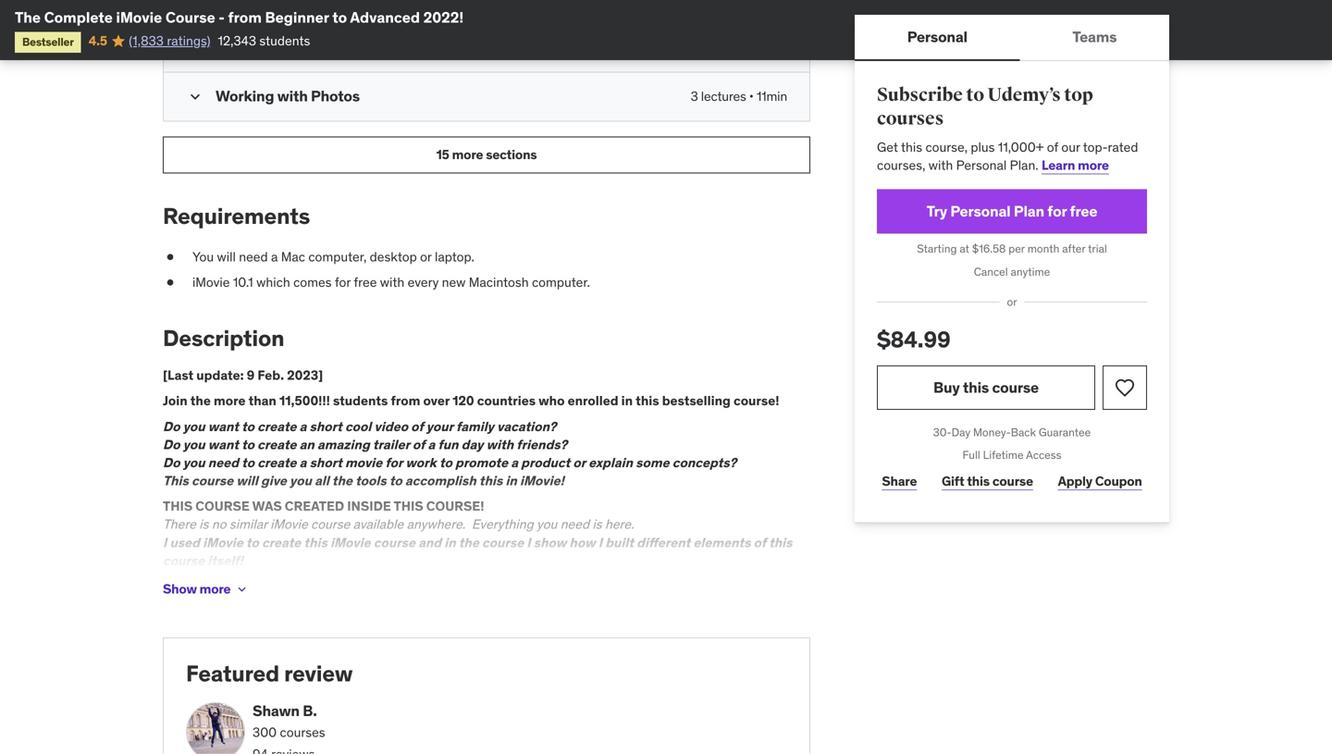 Task type: describe. For each thing, give the bounding box(es) containing it.
enrolled in this
[[568, 393, 660, 409]]

work
[[406, 454, 437, 471]]

a left "product"
[[511, 454, 518, 471]]

i down there
[[163, 534, 167, 551]]

that
[[198, 589, 222, 605]]

per
[[1009, 242, 1025, 256]]

more up did
[[291, 571, 321, 587]]

with up promote
[[487, 436, 514, 453]]

to inside subscribe to udemy's top courses
[[967, 84, 985, 106]]

with inside "get this course, plus 11,000+ of our top-rated courses, with personal plan."
[[929, 157, 954, 173]]

explain
[[589, 454, 633, 471]]

2022!
[[424, 8, 464, 27]]

actually
[[329, 589, 374, 605]]

all
[[315, 473, 329, 489]]

12,343 students
[[218, 32, 310, 49]]

a up an
[[300, 418, 307, 435]]

share
[[882, 473, 918, 490]]

imovie down available
[[330, 534, 371, 551]]

for inside [last update: 9 feb. 2023] join the more than 11,500!!! students from over 120 countries who enrolled in this bestselling course! do you want to create a short cool video of your family vacation? do you want to create an amazing trailer of a fun day with friends? do you need to create a short movie for work to promote a product or explain some concepts? this course will give you all the tools to accomplish this in imovie! this course was created inside this course! there is no similar imovie course available anywhere.  everything you need is here. i used imovie to create this imovie course and in the course i show how i built different elements of this course itself! even though i use the more professional movie editor final cut pro x in my work, i used imovie in this course to prove that everything i did is actually possible to achieve with this
[[385, 454, 403, 471]]

an
[[300, 436, 315, 453]]

1 vertical spatial used
[[636, 571, 665, 587]]

create left an
[[257, 436, 297, 453]]

1 want from the top
[[208, 418, 239, 435]]

this down promote
[[479, 473, 503, 489]]

small image
[[186, 38, 205, 57]]

this inside "get this course, plus 11,000+ of our top-rated courses, with personal plan."
[[902, 139, 923, 155]]

15 more sections
[[436, 146, 537, 163]]

0 vertical spatial will
[[217, 249, 236, 265]]

course up cut
[[482, 534, 524, 551]]

editor
[[436, 571, 469, 587]]

•
[[750, 88, 754, 104]]

sections
[[486, 146, 537, 163]]

1 horizontal spatial in
[[561, 571, 572, 587]]

buy this course button
[[878, 366, 1096, 410]]

update:
[[197, 367, 244, 384]]

achieve
[[443, 589, 487, 605]]

feb.
[[258, 367, 284, 384]]

prove
[[163, 589, 195, 605]]

apply coupon
[[1059, 473, 1143, 490]]

will inside [last update: 9 feb. 2023] join the more than 11,500!!! students from over 120 countries who enrolled in this bestselling course! do you want to create a short cool video of your family vacation? do you want to create an amazing trailer of a fun day with friends? do you need to create a short movie for work to promote a product or explain some concepts? this course will give you all the tools to accomplish this in imovie! this course was created inside this course! there is no similar imovie course available anywhere.  everything you need is here. i used imovie to create this imovie course and in the course i show how i built different elements of this course itself! even though i use the more professional movie editor final cut pro x in my work, i used imovie in this course to prove that everything i did is actually possible to achieve with this
[[236, 473, 258, 489]]

small image
[[186, 87, 205, 106]]

than
[[249, 393, 277, 409]]

(1,833
[[129, 32, 164, 49]]

macintosh
[[469, 274, 529, 291]]

my work,
[[575, 571, 627, 587]]

1 do from the top
[[163, 418, 180, 435]]

3 lectures • 11min
[[691, 88, 788, 104]]

2 vertical spatial the
[[269, 571, 288, 587]]

mac
[[281, 249, 305, 265]]

30-day money-back guarantee full lifetime access
[[934, 425, 1092, 463]]

even
[[163, 571, 191, 587]]

tab list containing personal
[[855, 15, 1170, 61]]

1 horizontal spatial is
[[317, 589, 326, 605]]

0 horizontal spatial used
[[170, 534, 200, 551]]

imovie down different at the bottom of the page
[[668, 571, 705, 587]]

this inside button
[[963, 378, 990, 397]]

0 vertical spatial the
[[190, 393, 211, 409]]

our
[[1062, 139, 1081, 155]]

day
[[952, 425, 971, 440]]

more for learn more
[[1078, 157, 1110, 173]]

though
[[194, 571, 235, 587]]

over
[[423, 393, 450, 409]]

$84.99
[[878, 326, 951, 353]]

0 horizontal spatial is
[[199, 516, 209, 533]]

course!
[[734, 393, 780, 409]]

of right video
[[411, 418, 424, 435]]

short cool
[[310, 418, 372, 435]]

working with photos
[[216, 86, 360, 105]]

to accomplish
[[390, 473, 477, 489]]

11,500!!! students
[[280, 393, 388, 409]]

1 vertical spatial movie
[[398, 571, 432, 587]]

course,
[[926, 139, 968, 155]]

try personal plan for free link
[[878, 189, 1148, 234]]

buy
[[934, 378, 960, 397]]

share button
[[878, 463, 923, 500]]

cancel
[[974, 265, 1009, 279]]

review
[[284, 660, 353, 688]]

starting
[[917, 242, 958, 256]]

elements
[[694, 534, 751, 551]]

plus
[[971, 139, 995, 155]]

some
[[636, 454, 670, 471]]

and
[[418, 534, 442, 551]]

i right the 'how' at the bottom of page
[[599, 534, 603, 551]]

10.1
[[233, 274, 253, 291]]

12,343
[[218, 32, 256, 49]]

or inside [last update: 9 feb. 2023] join the more than 11,500!!! students from over 120 countries who enrolled in this bestselling course! do you want to create a short cool video of your family vacation? do you want to create an amazing trailer of a fun day with friends? do you need to create a short movie for work to promote a product or explain some concepts? this course will give you all the tools to accomplish this in imovie! this course was created inside this course! there is no similar imovie course available anywhere.  everything you need is here. i used imovie to create this imovie course and in the course i show how i built different elements of this course itself! even though i use the more professional movie editor final cut pro x in my work, i used imovie in this course to prove that everything i did is actually possible to achieve with this
[[573, 454, 586, 471]]

of up work
[[413, 436, 425, 453]]

course right this
[[192, 473, 233, 489]]

you will need a mac computer, desktop or laptop.
[[193, 249, 475, 265]]

trailer
[[373, 436, 410, 453]]

show
[[163, 581, 197, 598]]

imovie up (1,833
[[116, 8, 162, 27]]

plan.
[[1010, 157, 1039, 173]]

course inside the buy this course button
[[993, 378, 1039, 397]]

course down "elements"
[[746, 571, 785, 587]]

0 horizontal spatial free
[[354, 274, 377, 291]]

every
[[408, 274, 439, 291]]

promote
[[455, 454, 508, 471]]

1 vertical spatial need
[[208, 454, 239, 471]]

of right "elements"
[[754, 534, 766, 551]]

at
[[960, 242, 970, 256]]

photos
[[311, 86, 360, 105]]

coupon
[[1096, 473, 1143, 490]]

courses inside shawn b. 300 courses
[[280, 724, 325, 741]]

this right "elements"
[[769, 534, 793, 551]]

with left "photos"
[[277, 86, 308, 105]]

a down an
[[300, 454, 307, 471]]

description
[[163, 324, 285, 352]]

advanced
[[350, 8, 420, 27]]

your family
[[426, 418, 494, 435]]

fun
[[438, 436, 459, 453]]

imovie down this course was created inside this course!
[[270, 516, 308, 533]]

product
[[521, 454, 570, 471]]

pro
[[527, 571, 547, 587]]

comes
[[293, 274, 332, 291]]

new
[[442, 274, 466, 291]]

11min
[[757, 88, 788, 104]]

i left did
[[289, 589, 292, 605]]

short
[[310, 454, 342, 471]]

personal button
[[855, 15, 1021, 59]]

(1,833 ratings)
[[129, 32, 211, 49]]

this inside "link"
[[968, 473, 990, 490]]

try
[[927, 202, 948, 221]]

with down cut
[[490, 589, 515, 605]]

did
[[295, 589, 314, 605]]

access
[[1027, 448, 1062, 463]]

b.
[[303, 702, 317, 720]]

ratings)
[[167, 32, 211, 49]]

computer,
[[309, 249, 367, 265]]

a left mac
[[271, 249, 278, 265]]



Task type: vqa. For each thing, say whether or not it's contained in the screenshot.
The Does
no



Task type: locate. For each thing, give the bounding box(es) containing it.
in right x
[[561, 571, 572, 587]]

1 horizontal spatial from
[[391, 393, 421, 409]]

the right i use
[[269, 571, 288, 587]]

1 vertical spatial will
[[236, 473, 258, 489]]

learn
[[1042, 157, 1076, 173]]

beginner
[[265, 8, 329, 27]]

movie up possible
[[398, 571, 432, 587]]

course
[[166, 8, 215, 27]]

create down the similar
[[262, 534, 301, 551]]

xsmall image left you
[[163, 248, 178, 266]]

this up courses,
[[902, 139, 923, 155]]

get this course, plus 11,000+ of our top-rated courses, with personal plan.
[[878, 139, 1139, 173]]

3 do from the top
[[163, 454, 180, 471]]

working
[[216, 86, 274, 105]]

personal down the plus
[[957, 157, 1007, 173]]

4.5
[[89, 32, 107, 49]]

2 vertical spatial for
[[385, 454, 403, 471]]

1 horizontal spatial will
[[236, 473, 258, 489]]

amazing
[[317, 436, 370, 453]]

$16.58
[[973, 242, 1007, 256]]

0 vertical spatial xsmall image
[[163, 248, 178, 266]]

anytime
[[1011, 265, 1051, 279]]

is left here.
[[593, 516, 602, 533]]

course inside "gift this course" "link"
[[993, 473, 1034, 490]]

is left no
[[199, 516, 209, 533]]

featured review
[[186, 660, 353, 688]]

imovie!
[[520, 473, 565, 489]]

personal up $16.58
[[951, 202, 1011, 221]]

used down different at the bottom of the page
[[636, 571, 665, 587]]

personal up subscribe
[[908, 27, 968, 46]]

show more button
[[163, 571, 249, 608]]

vacation?
[[497, 418, 557, 435]]

0 vertical spatial free
[[1071, 202, 1098, 221]]

0 vertical spatial do
[[163, 418, 180, 435]]

i use
[[239, 571, 266, 587]]

in down "elements"
[[708, 571, 719, 587]]

who
[[539, 393, 565, 409]]

from up video
[[391, 393, 421, 409]]

0 vertical spatial need
[[239, 249, 268, 265]]

more down top-
[[1078, 157, 1110, 173]]

the right the join
[[190, 393, 211, 409]]

or down anytime
[[1008, 295, 1018, 309]]

i left show
[[527, 534, 531, 551]]

0 horizontal spatial for
[[335, 274, 351, 291]]

imovie up itself!
[[203, 534, 243, 551]]

xsmall image inside show more button
[[235, 582, 249, 597]]

2 horizontal spatial or
[[1008, 295, 1018, 309]]

how
[[570, 534, 596, 551]]

2 horizontal spatial in
[[708, 571, 719, 587]]

course down available
[[374, 534, 416, 551]]

course up even
[[163, 553, 205, 569]]

courses inside subscribe to udemy's top courses
[[878, 108, 944, 130]]

11,000+
[[999, 139, 1044, 155]]

is right did
[[317, 589, 326, 605]]

1 horizontal spatial the
[[269, 571, 288, 587]]

requirements
[[163, 202, 310, 230]]

0 horizontal spatial movie
[[345, 454, 383, 471]]

free up after
[[1071, 202, 1098, 221]]

apply coupon button
[[1054, 463, 1148, 500]]

this down this course was created inside this course!
[[304, 534, 328, 551]]

personal inside "get this course, plus 11,000+ of our top-rated courses, with personal plan."
[[957, 157, 1007, 173]]

course down the lifetime
[[993, 473, 1034, 490]]

top
[[1065, 84, 1094, 106]]

tools
[[356, 473, 387, 489]]

0 horizontal spatial or
[[420, 249, 432, 265]]

1 vertical spatial xsmall image
[[163, 274, 178, 292]]

need up no
[[208, 454, 239, 471]]

0 vertical spatial used
[[170, 534, 200, 551]]

from right -
[[228, 8, 262, 27]]

cut
[[504, 571, 524, 587]]

xsmall image for you
[[163, 248, 178, 266]]

i right my work,
[[630, 571, 633, 587]]

subscribe
[[878, 84, 963, 106]]

1 vertical spatial free
[[354, 274, 377, 291]]

learn more
[[1042, 157, 1110, 173]]

course down this course was created inside this course!
[[311, 516, 350, 533]]

you
[[193, 249, 214, 265]]

more for show more
[[200, 581, 231, 598]]

1 horizontal spatial movie
[[398, 571, 432, 587]]

in the
[[445, 534, 479, 551]]

video
[[374, 418, 408, 435]]

0 horizontal spatial the
[[190, 393, 211, 409]]

1 vertical spatial for
[[335, 274, 351, 291]]

a
[[271, 249, 278, 265], [300, 418, 307, 435], [428, 436, 435, 453], [300, 454, 307, 471], [511, 454, 518, 471]]

countries
[[477, 393, 536, 409]]

concepts?
[[673, 454, 737, 471]]

a left fun
[[428, 436, 435, 453]]

desktop
[[370, 249, 417, 265]]

this right gift
[[968, 473, 990, 490]]

everything
[[225, 589, 286, 605]]

create up give
[[257, 454, 297, 471]]

used
[[170, 534, 200, 551], [636, 571, 665, 587]]

this course was created inside this course!
[[163, 498, 485, 515]]

built
[[606, 534, 634, 551]]

1 vertical spatial the
[[332, 473, 353, 489]]

get
[[878, 139, 899, 155]]

or up every
[[420, 249, 432, 265]]

more right 15
[[452, 146, 483, 163]]

2 vertical spatial do
[[163, 454, 180, 471]]

2 vertical spatial or
[[573, 454, 586, 471]]

with down desktop
[[380, 274, 405, 291]]

9
[[247, 367, 255, 384]]

more
[[452, 146, 483, 163], [1078, 157, 1110, 173], [214, 393, 246, 409], [291, 571, 321, 587], [200, 581, 231, 598]]

with down course,
[[929, 157, 954, 173]]

plan
[[1014, 202, 1045, 221]]

1 horizontal spatial used
[[636, 571, 665, 587]]

wishlist image
[[1114, 377, 1137, 399]]

will left give
[[236, 473, 258, 489]]

from inside [last update: 9 feb. 2023] join the more than 11,500!!! students from over 120 countries who enrolled in this bestselling course! do you want to create a short cool video of your family vacation? do you want to create an amazing trailer of a fun day with friends? do you need to create a short movie for work to promote a product or explain some concepts? this course will give you all the tools to accomplish this in imovie! this course was created inside this course! there is no similar imovie course available anywhere.  everything you need is here. i used imovie to create this imovie course and in the course i show how i built different elements of this course itself! even though i use the more professional movie editor final cut pro x in my work, i used imovie in this course to prove that everything i did is actually possible to achieve with this
[[391, 393, 421, 409]]

more for 15 more sections
[[452, 146, 483, 163]]

2 horizontal spatial the
[[332, 473, 353, 489]]

want
[[208, 418, 239, 435], [208, 436, 239, 453]]

xsmall image for imovie
[[163, 274, 178, 292]]

need up '10.1'
[[239, 249, 268, 265]]

this right buy
[[963, 378, 990, 397]]

courses down b.
[[280, 724, 325, 741]]

courses down subscribe
[[878, 108, 944, 130]]

2 want from the top
[[208, 436, 239, 453]]

possible
[[377, 589, 425, 605]]

xsmall image right that
[[235, 582, 249, 597]]

0 vertical spatial want
[[208, 418, 239, 435]]

0 vertical spatial personal
[[908, 27, 968, 46]]

0 vertical spatial or
[[420, 249, 432, 265]]

2 do from the top
[[163, 436, 180, 453]]

shawn baek image
[[186, 702, 245, 754]]

in left imovie!
[[506, 473, 517, 489]]

free inside try personal plan for free link
[[1071, 202, 1098, 221]]

show more
[[163, 581, 231, 598]]

for
[[1048, 202, 1067, 221], [335, 274, 351, 291], [385, 454, 403, 471]]

1 vertical spatial or
[[1008, 295, 1018, 309]]

of left our
[[1048, 139, 1059, 155]]

30-
[[934, 425, 952, 440]]

courses
[[878, 108, 944, 130], [280, 724, 325, 741]]

day
[[462, 436, 484, 453]]

for down "trailer"
[[385, 454, 403, 471]]

professional
[[324, 571, 395, 587]]

the
[[15, 8, 41, 27]]

1 vertical spatial personal
[[957, 157, 1007, 173]]

2 vertical spatial personal
[[951, 202, 1011, 221]]

xsmall image
[[163, 248, 178, 266], [163, 274, 178, 292], [235, 582, 249, 597]]

from
[[228, 8, 262, 27], [391, 393, 421, 409]]

will right you
[[217, 249, 236, 265]]

personal inside try personal plan for free link
[[951, 202, 1011, 221]]

available
[[353, 516, 404, 533]]

tab list
[[855, 15, 1170, 61]]

no
[[212, 516, 226, 533]]

1 horizontal spatial for
[[385, 454, 403, 471]]

0 horizontal spatial will
[[217, 249, 236, 265]]

course up back
[[993, 378, 1039, 397]]

1 horizontal spatial free
[[1071, 202, 1098, 221]]

for down computer,
[[335, 274, 351, 291]]

guarantee
[[1039, 425, 1092, 440]]

0 vertical spatial courses
[[878, 108, 944, 130]]

more down itself!
[[200, 581, 231, 598]]

anywhere.
[[407, 516, 466, 533]]

0 horizontal spatial courses
[[280, 724, 325, 741]]

this
[[902, 139, 923, 155], [963, 378, 990, 397], [479, 473, 503, 489], [968, 473, 990, 490], [304, 534, 328, 551], [769, 534, 793, 551], [722, 571, 743, 587], [518, 589, 539, 605]]

need up the 'how' at the bottom of page
[[561, 516, 590, 533]]

used down there
[[170, 534, 200, 551]]

gift this course
[[942, 473, 1034, 490]]

0 vertical spatial movie
[[345, 454, 383, 471]]

1 vertical spatial courses
[[280, 724, 325, 741]]

this down "elements"
[[722, 571, 743, 587]]

1 vertical spatial want
[[208, 436, 239, 453]]

1 horizontal spatial courses
[[878, 108, 944, 130]]

for right plan
[[1048, 202, 1067, 221]]

teams button
[[1021, 15, 1170, 59]]

buy this course
[[934, 378, 1039, 397]]

month
[[1028, 242, 1060, 256]]

imovie down you
[[193, 274, 230, 291]]

0 vertical spatial from
[[228, 8, 262, 27]]

which
[[257, 274, 290, 291]]

starting at $16.58 per month after trial cancel anytime
[[917, 242, 1108, 279]]

give
[[261, 473, 287, 489]]

apply
[[1059, 473, 1093, 490]]

2 horizontal spatial for
[[1048, 202, 1067, 221]]

0 vertical spatial for
[[1048, 202, 1067, 221]]

the right all
[[332, 473, 353, 489]]

there
[[163, 516, 196, 533]]

xsmall image left '10.1'
[[163, 274, 178, 292]]

0 horizontal spatial from
[[228, 8, 262, 27]]

complete
[[44, 8, 113, 27]]

2 vertical spatial xsmall image
[[235, 582, 249, 597]]

or left explain on the left of the page
[[573, 454, 586, 471]]

movie up tools
[[345, 454, 383, 471]]

more down update:
[[214, 393, 246, 409]]

1 vertical spatial from
[[391, 393, 421, 409]]

of inside "get this course, plus 11,000+ of our top-rated courses, with personal plan."
[[1048, 139, 1059, 155]]

final
[[473, 571, 500, 587]]

1 vertical spatial do
[[163, 436, 180, 453]]

2 horizontal spatial is
[[593, 516, 602, 533]]

1 horizontal spatial or
[[573, 454, 586, 471]]

need
[[239, 249, 268, 265], [208, 454, 239, 471], [561, 516, 590, 533]]

friends?
[[517, 436, 568, 453]]

15
[[436, 146, 450, 163]]

2 vertical spatial need
[[561, 516, 590, 533]]

shawn b. 300 courses
[[253, 702, 325, 741]]

full
[[963, 448, 981, 463]]

free
[[1071, 202, 1098, 221], [354, 274, 377, 291]]

create down than
[[257, 418, 297, 435]]

0 horizontal spatial in
[[506, 473, 517, 489]]

this down pro
[[518, 589, 539, 605]]

personal inside personal button
[[908, 27, 968, 46]]

the complete imovie course - from beginner to advanced 2022!
[[15, 8, 464, 27]]

students
[[260, 32, 310, 49]]

free down computer,
[[354, 274, 377, 291]]



